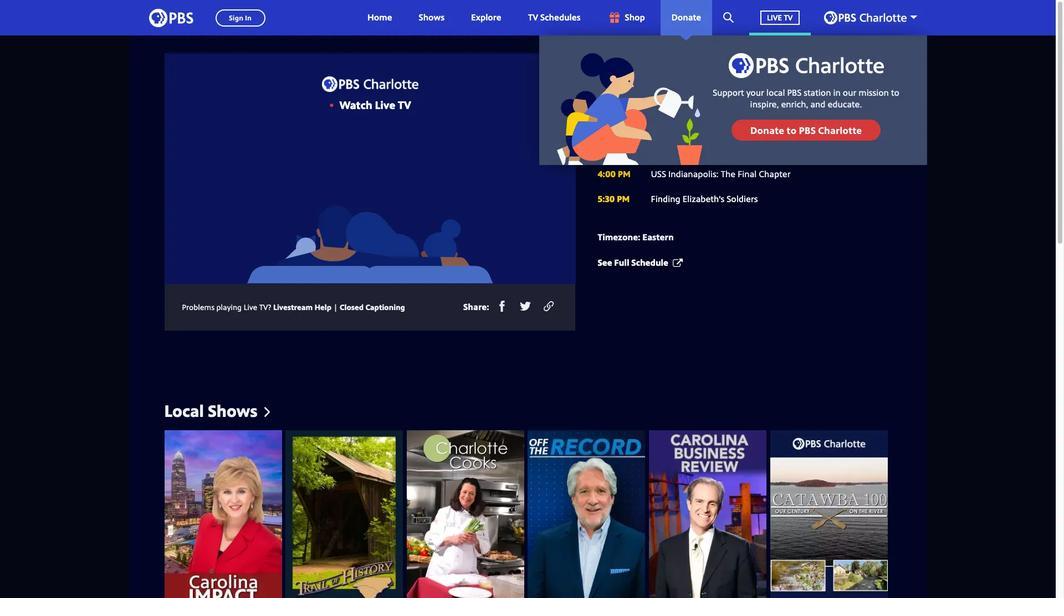 Task type: describe. For each thing, give the bounding box(es) containing it.
playing
[[216, 302, 242, 313]]

live tv link
[[749, 0, 811, 35]]

1 vertical spatial to
[[787, 123, 797, 137]]

5:30
[[598, 193, 615, 205]]

america:
[[679, 117, 714, 130]]

2:00 pm
[[598, 117, 630, 130]]

4:00 pm
[[598, 168, 631, 180]]

uss for uss indianapolis: the final chapter
[[651, 168, 666, 180]]

1 vertical spatial livestream
[[273, 302, 313, 313]]

eastern
[[643, 231, 674, 243]]

finding elizabeth's soldiers
[[651, 193, 758, 205]]

explore link
[[460, 0, 512, 35]]

indianapolis
[[668, 143, 716, 155]]

timezone:
[[598, 231, 640, 243]]

donate for donate  to             pbs charlotte
[[750, 123, 784, 137]]

tv?
[[259, 302, 271, 313]]

language
[[716, 117, 755, 130]]

finding
[[651, 193, 680, 205]]

0 horizontal spatial shows
[[208, 399, 258, 422]]

see full schedule link
[[598, 256, 891, 269]]

3:00
[[598, 143, 615, 155]]

home
[[367, 11, 392, 23]]

pbs image
[[149, 5, 193, 30]]

local
[[766, 86, 785, 99]]

livestream help link
[[273, 302, 331, 313]]

pm for 2:00 pm
[[617, 117, 630, 130]]

native america: language is life
[[651, 117, 780, 130]]

elizabeth's
[[683, 193, 725, 205]]

off the record image
[[528, 430, 645, 599]]

local
[[164, 399, 204, 422]]

donate  to             pbs charlotte
[[750, 123, 862, 137]]

local shows link
[[164, 399, 270, 422]]

charlotte cooks image
[[407, 430, 524, 599]]

educate.
[[828, 98, 862, 110]]

donate link
[[661, 0, 712, 35]]

donate for donate
[[672, 11, 701, 23]]

enrich,
[[781, 98, 808, 110]]

full
[[614, 256, 629, 269]]

schedule
[[631, 256, 668, 269]]

pbs inside support your local pbs station in our mission to inspire, enrich, and educate.
[[787, 86, 802, 99]]

uss for uss indianapolis live -- from the deep
[[651, 143, 666, 155]]

twitter image
[[520, 301, 531, 312]]

problems playing live tv? livestream help | closed captioning
[[182, 302, 405, 313]]

share:
[[463, 301, 489, 313]]

catawba 100: our century on the river image
[[770, 430, 888, 599]]

pbs up 2:00 pm
[[598, 80, 626, 103]]

timezone: eastern
[[598, 231, 674, 243]]

help
[[315, 302, 331, 313]]

soldiers
[[727, 193, 758, 205]]

home link
[[356, 0, 403, 35]]

from
[[746, 143, 766, 155]]

schedules
[[540, 11, 581, 23]]

pm for 4:00 pm
[[618, 168, 631, 180]]

uss indianapolis: the final chapter
[[651, 168, 791, 180]]

live left the 'tv?' at the left of page
[[244, 302, 257, 313]]

pbs inside donate  to             pbs charlotte link
[[799, 123, 816, 137]]

mission
[[859, 86, 889, 99]]

facebook image
[[497, 301, 508, 312]]

2 - from the left
[[740, 143, 743, 155]]

shows link
[[408, 0, 456, 35]]

1 horizontal spatial shows
[[419, 11, 445, 23]]

1 horizontal spatial charlotte
[[818, 123, 862, 137]]

carolina impact image
[[164, 430, 282, 599]]



Task type: vqa. For each thing, say whether or not it's contained in the screenshot.
the rightmost TV
yes



Task type: locate. For each thing, give the bounding box(es) containing it.
indianapolis:
[[668, 168, 719, 180]]

pbs up deep
[[799, 123, 816, 137]]

|
[[333, 302, 338, 313]]

live right search icon
[[767, 12, 782, 23]]

to right mission
[[891, 86, 899, 99]]

pm right 3:00
[[617, 143, 630, 155]]

pbs charlotte image
[[824, 11, 906, 24], [729, 53, 884, 78]]

1 horizontal spatial tv
[[784, 12, 793, 23]]

problems
[[182, 302, 215, 313]]

shows right home
[[419, 11, 445, 23]]

0 horizontal spatial charlotte
[[630, 80, 703, 103]]

live inside live tv link
[[767, 12, 782, 23]]

live
[[767, 12, 782, 23], [603, 54, 630, 72], [719, 143, 734, 155], [244, 302, 257, 313]]

pm right 2:00
[[617, 117, 630, 130]]

shows right local
[[208, 399, 258, 422]]

pbs charlotte livestream
[[598, 80, 791, 103]]

1 horizontal spatial livestream
[[707, 80, 791, 103]]

see
[[598, 256, 612, 269]]

0 vertical spatial uss
[[651, 143, 666, 155]]

1 vertical spatial charlotte
[[818, 123, 862, 137]]

closed captioning link
[[340, 302, 405, 313]]

3:00 pm
[[598, 143, 630, 155]]

explore
[[471, 11, 501, 23]]

-
[[736, 143, 740, 155], [740, 143, 743, 155]]

live tv
[[767, 12, 793, 23]]

1 vertical spatial uss
[[651, 168, 666, 180]]

shows
[[419, 11, 445, 23], [208, 399, 258, 422]]

search image
[[723, 12, 734, 23]]

tv schedules link
[[517, 0, 592, 35]]

pm for 3:00 pm
[[617, 143, 630, 155]]

0 vertical spatial to
[[891, 86, 899, 99]]

0 vertical spatial shows
[[419, 11, 445, 23]]

pm
[[617, 117, 630, 130], [617, 143, 630, 155], [618, 168, 631, 180], [617, 193, 630, 205]]

support your local pbs station in our mission to inspire, enrich, and educate.
[[713, 86, 899, 110]]

uss down native
[[651, 143, 666, 155]]

see full schedule
[[598, 256, 668, 269]]

pbs
[[598, 80, 626, 103], [787, 86, 802, 99], [799, 123, 816, 137]]

donate left search icon
[[672, 11, 701, 23]]

carolina business review image
[[649, 430, 767, 599]]

livestream right the 'tv?' at the left of page
[[273, 302, 313, 313]]

closed
[[340, 302, 364, 313]]

pbs right "local"
[[787, 86, 802, 99]]

chapter
[[759, 168, 791, 180]]

1 - from the left
[[736, 143, 740, 155]]

live down shop "link"
[[603, 54, 630, 72]]

inspire,
[[750, 98, 779, 110]]

live up the at the right
[[719, 143, 734, 155]]

pm for 5:30 pm
[[617, 193, 630, 205]]

0 vertical spatial pbs charlotte image
[[824, 11, 906, 24]]

trail of history image
[[286, 430, 403, 599]]

1 vertical spatial pbs charlotte image
[[729, 53, 884, 78]]

local shows
[[164, 399, 258, 422]]

0 vertical spatial livestream
[[707, 80, 791, 103]]

4:00
[[598, 168, 616, 180]]

2 uss from the top
[[651, 168, 666, 180]]

2:00
[[598, 117, 615, 130]]

livestream
[[707, 80, 791, 103], [273, 302, 313, 313]]

uss up finding
[[651, 168, 666, 180]]

donate up "the"
[[750, 123, 784, 137]]

tv
[[528, 11, 538, 23], [784, 12, 793, 23]]

donate  to             pbs charlotte link
[[731, 120, 881, 141]]

shop link
[[596, 0, 656, 35]]

the
[[721, 168, 736, 180]]

0 horizontal spatial livestream
[[273, 302, 313, 313]]

to up deep
[[787, 123, 797, 137]]

to inside support your local pbs station in our mission to inspire, enrich, and educate.
[[891, 86, 899, 99]]

livestream up is
[[707, 80, 791, 103]]

tv schedules
[[528, 11, 581, 23]]

1 uss from the top
[[651, 143, 666, 155]]

1 vertical spatial donate
[[750, 123, 784, 137]]

0 vertical spatial charlotte
[[630, 80, 703, 103]]

pm right 5:30 on the right
[[617, 193, 630, 205]]

uss indianapolis live -- from the deep
[[651, 143, 805, 155]]

your
[[746, 86, 764, 99]]

is
[[757, 117, 763, 130]]

to
[[891, 86, 899, 99], [787, 123, 797, 137]]

captioning
[[365, 302, 405, 313]]

1 vertical spatial shows
[[208, 399, 258, 422]]

life
[[766, 117, 780, 130]]

support
[[713, 86, 744, 99]]

1 horizontal spatial to
[[891, 86, 899, 99]]

final
[[738, 168, 757, 180]]

charlotte up native
[[630, 80, 703, 103]]

pm right 4:00
[[618, 168, 631, 180]]

charlotte down educate.
[[818, 123, 862, 137]]

native
[[651, 117, 677, 130]]

and
[[811, 98, 826, 110]]

5:30 pm
[[598, 193, 630, 205]]

charlotte
[[630, 80, 703, 103], [818, 123, 862, 137]]

1 horizontal spatial donate
[[750, 123, 784, 137]]

0 horizontal spatial tv
[[528, 11, 538, 23]]

uss
[[651, 143, 666, 155], [651, 168, 666, 180]]

our
[[843, 86, 856, 99]]

0 horizontal spatial donate
[[672, 11, 701, 23]]

the
[[769, 143, 782, 155]]

0 vertical spatial donate
[[672, 11, 701, 23]]

donate
[[672, 11, 701, 23], [750, 123, 784, 137]]

in
[[833, 86, 841, 99]]

0 horizontal spatial to
[[787, 123, 797, 137]]

deep
[[784, 143, 805, 155]]

station
[[804, 86, 831, 99]]

shop
[[625, 11, 645, 23]]



